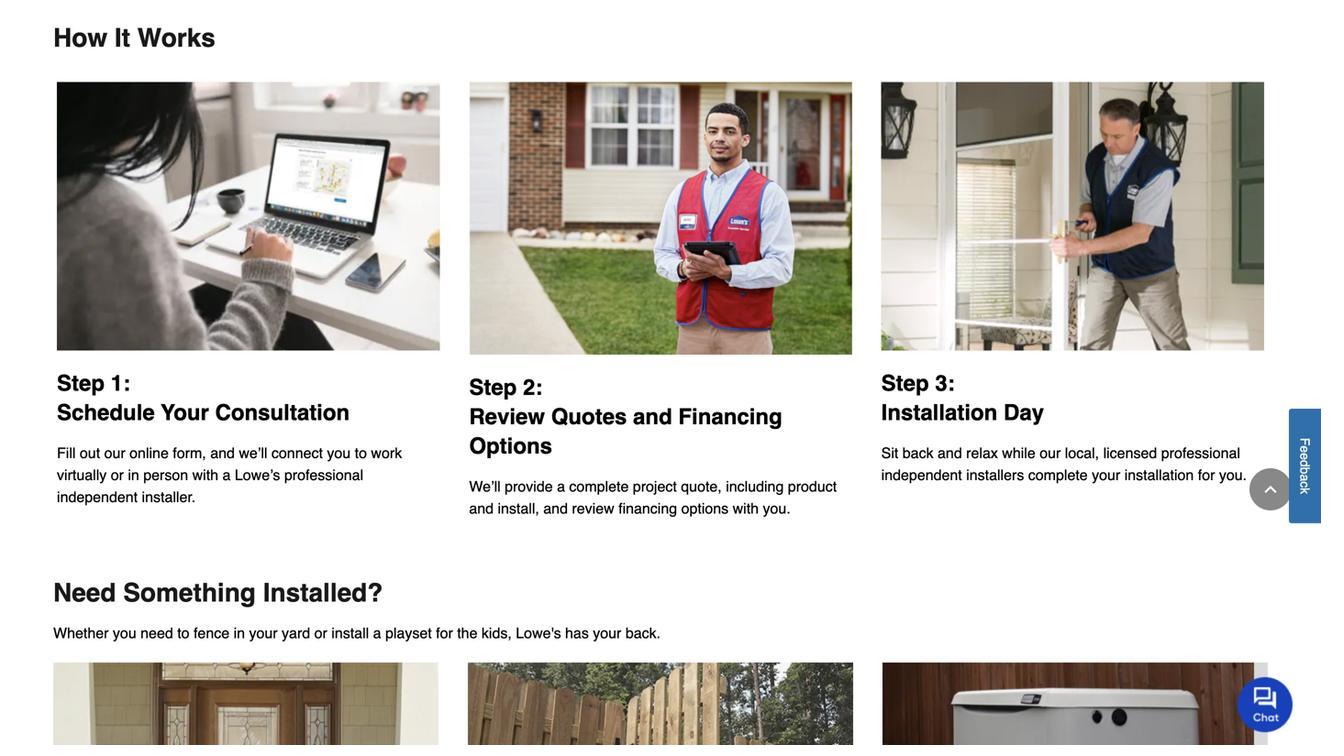 Task type: locate. For each thing, give the bounding box(es) containing it.
with down form, on the left bottom of the page
[[192, 467, 218, 484]]

review
[[469, 405, 545, 430]]

0 horizontal spatial or
[[111, 467, 124, 484]]

and left we'll
[[210, 445, 235, 462]]

your down licensed
[[1092, 467, 1120, 484]]

1 vertical spatial to
[[177, 625, 189, 642]]

complete inside we'll provide a complete project quote, including product and install, and review financing options with you.
[[569, 479, 629, 496]]

form,
[[173, 445, 206, 462]]

your right "has"
[[593, 625, 621, 642]]

independent down the back
[[881, 467, 962, 484]]

to
[[355, 445, 367, 462], [177, 625, 189, 642]]

2 horizontal spatial step
[[881, 371, 929, 397]]

step up schedule
[[57, 371, 105, 397]]

0 vertical spatial in
[[128, 467, 139, 484]]

you. for step 2: review quotes and financing options
[[763, 501, 791, 518]]

a inside we'll provide a complete project quote, including product and install, and review financing options with you.
[[557, 479, 565, 496]]

step inside step 3: installation day
[[881, 371, 929, 397]]

0 horizontal spatial independent
[[57, 489, 138, 506]]

step left '3:'
[[881, 371, 929, 397]]

yard
[[282, 625, 310, 642]]

1 horizontal spatial your
[[593, 625, 621, 642]]

2 e from the top
[[1298, 453, 1312, 460]]

1 horizontal spatial our
[[1040, 445, 1061, 462]]

d
[[1298, 460, 1312, 467]]

e
[[1298, 446, 1312, 453], [1298, 453, 1312, 460]]

your
[[1092, 467, 1120, 484], [249, 625, 278, 642], [593, 625, 621, 642]]

a dark-haired woman using a laptop on a white desk viewing the lowe's installation services page. image
[[57, 82, 440, 351]]

independent
[[881, 467, 962, 484], [57, 489, 138, 506]]

1 horizontal spatial with
[[733, 501, 759, 518]]

0 horizontal spatial you
[[113, 625, 136, 642]]

0 horizontal spatial step
[[57, 371, 105, 397]]

0 vertical spatial to
[[355, 445, 367, 462]]

our
[[104, 445, 125, 462], [1040, 445, 1061, 462]]

project
[[633, 479, 677, 496]]

and right the back
[[938, 445, 962, 462]]

1 horizontal spatial independent
[[881, 467, 962, 484]]

0 horizontal spatial for
[[436, 625, 453, 642]]

a up k at the right bottom
[[1298, 475, 1312, 482]]

we'll provide a complete project quote, including product and install, and review financing options with you.
[[469, 479, 837, 518]]

with down the including
[[733, 501, 759, 518]]

your inside sit back and relax while our local, licensed professional independent installers complete your installation for you.
[[1092, 467, 1120, 484]]

or
[[111, 467, 124, 484], [314, 625, 327, 642]]

professional
[[1161, 445, 1240, 462], [284, 467, 363, 484]]

quotes
[[551, 405, 627, 430]]

you. inside sit back and relax while our local, licensed professional independent installers complete your installation for you.
[[1219, 467, 1247, 484]]

e up b
[[1298, 453, 1312, 460]]

or right 'virtually'
[[111, 467, 124, 484]]

professional up installation
[[1161, 445, 1240, 462]]

installers
[[966, 467, 1024, 484]]

our right while
[[1040, 445, 1061, 462]]

for right installation
[[1198, 467, 1215, 484]]

your
[[161, 401, 209, 426]]

or right 'yard'
[[314, 625, 327, 642]]

review
[[572, 501, 614, 518]]

our inside sit back and relax while our local, licensed professional independent installers complete your installation for you.
[[1040, 445, 1061, 462]]

e up d
[[1298, 446, 1312, 453]]

in
[[128, 467, 139, 484], [234, 625, 245, 642]]

and down 'we'll'
[[469, 501, 494, 518]]

a right provide
[[557, 479, 565, 496]]

step for step 3: installation day
[[881, 371, 929, 397]]

you. for step 3: installation day
[[1219, 467, 1247, 484]]

a white stand-by generator installed outside a brick home. image
[[883, 663, 1268, 746]]

1 vertical spatial you.
[[763, 501, 791, 518]]

you.
[[1219, 467, 1247, 484], [763, 501, 791, 518]]

0 horizontal spatial with
[[192, 467, 218, 484]]

step inside step 1: schedule your consultation
[[57, 371, 105, 397]]

out
[[80, 445, 100, 462]]

1 vertical spatial you
[[113, 625, 136, 642]]

you
[[327, 445, 351, 462], [113, 625, 136, 642]]

1 horizontal spatial step
[[469, 375, 517, 401]]

need
[[141, 625, 173, 642]]

f e e d b a c k
[[1298, 438, 1312, 495]]

product
[[788, 479, 837, 496]]

1 vertical spatial or
[[314, 625, 327, 642]]

you. left scroll to top element
[[1219, 467, 1247, 484]]

schedule
[[57, 401, 155, 426]]

and
[[633, 405, 672, 430], [210, 445, 235, 462], [938, 445, 962, 462], [469, 501, 494, 518], [543, 501, 568, 518]]

install,
[[498, 501, 539, 518]]

1 horizontal spatial to
[[355, 445, 367, 462]]

independent inside sit back and relax while our local, licensed professional independent installers complete your installation for you.
[[881, 467, 962, 484]]

step up review
[[469, 375, 517, 401]]

sit
[[881, 445, 899, 462]]

0 vertical spatial for
[[1198, 467, 1215, 484]]

1 vertical spatial with
[[733, 501, 759, 518]]

you inside the fill out our online form, and we'll connect you to work virtually or in person with a lowe's professional independent installer.
[[327, 445, 351, 462]]

relax
[[966, 445, 998, 462]]

1 vertical spatial for
[[436, 625, 453, 642]]

1 e from the top
[[1298, 446, 1312, 453]]

1 vertical spatial in
[[234, 625, 245, 642]]

work
[[371, 445, 402, 462]]

scroll to top element
[[1250, 469, 1292, 511]]

you. inside we'll provide a complete project quote, including product and install, and review financing options with you.
[[763, 501, 791, 518]]

0 horizontal spatial to
[[177, 625, 189, 642]]

to right need
[[177, 625, 189, 642]]

a
[[223, 467, 231, 484], [1298, 475, 1312, 482], [557, 479, 565, 496], [373, 625, 381, 642]]

1 horizontal spatial you.
[[1219, 467, 1247, 484]]

installer.
[[142, 489, 196, 506]]

2 our from the left
[[1040, 445, 1061, 462]]

0 vertical spatial independent
[[881, 467, 962, 484]]

step
[[57, 371, 105, 397], [881, 371, 929, 397], [469, 375, 517, 401]]

0 horizontal spatial our
[[104, 445, 125, 462]]

professional inside sit back and relax while our local, licensed professional independent installers complete your installation for you.
[[1161, 445, 1240, 462]]

lowe's
[[235, 467, 280, 484]]

you right connect
[[327, 445, 351, 462]]

you. down the including
[[763, 501, 791, 518]]

1 horizontal spatial for
[[1198, 467, 1215, 484]]

1 vertical spatial professional
[[284, 467, 363, 484]]

in right fence
[[234, 625, 245, 642]]

1 horizontal spatial you
[[327, 445, 351, 462]]

has
[[565, 625, 589, 642]]

2 horizontal spatial your
[[1092, 467, 1120, 484]]

complete down 'local,'
[[1028, 467, 1088, 484]]

a man in khaki pants, a button down shirt and a red lowe's vest in front of a white house. image
[[469, 82, 852, 355]]

chat invite button image
[[1238, 677, 1294, 733]]

connect
[[271, 445, 323, 462]]

0 horizontal spatial in
[[128, 467, 139, 484]]

installation
[[881, 401, 998, 426]]

step inside step 2: review quotes and financing options
[[469, 375, 517, 401]]

options
[[681, 501, 729, 518]]

virtually
[[57, 467, 107, 484]]

back.
[[626, 625, 661, 642]]

0 vertical spatial you
[[327, 445, 351, 462]]

financing
[[618, 501, 677, 518]]

for
[[1198, 467, 1215, 484], [436, 625, 453, 642]]

independent down 'virtually'
[[57, 489, 138, 506]]

0 horizontal spatial complete
[[569, 479, 629, 496]]

whether
[[53, 625, 109, 642]]

b
[[1298, 467, 1312, 475]]

0 vertical spatial or
[[111, 467, 124, 484]]

2:
[[523, 375, 543, 401]]

in inside the fill out our online form, and we'll connect you to work virtually or in person with a lowe's professional independent installer.
[[128, 467, 139, 484]]

back
[[903, 445, 934, 462]]

our right out
[[104, 445, 125, 462]]

0 vertical spatial you.
[[1219, 467, 1247, 484]]

for left the the
[[436, 625, 453, 642]]

0 horizontal spatial professional
[[284, 467, 363, 484]]

consultation
[[215, 401, 350, 426]]

0 vertical spatial with
[[192, 467, 218, 484]]

in down online
[[128, 467, 139, 484]]

step 3: installation day
[[881, 371, 1044, 426]]

for inside sit back and relax while our local, licensed professional independent installers complete your installation for you.
[[1198, 467, 1215, 484]]

3:
[[935, 371, 955, 397]]

fill
[[57, 445, 76, 462]]

1 vertical spatial independent
[[57, 489, 138, 506]]

1 horizontal spatial professional
[[1161, 445, 1240, 462]]

complete
[[1028, 467, 1088, 484], [569, 479, 629, 496]]

it
[[115, 23, 130, 53]]

works
[[137, 23, 215, 53]]

to left the 'work'
[[355, 445, 367, 462]]

or inside the fill out our online form, and we'll connect you to work virtually or in person with a lowe's professional independent installer.
[[111, 467, 124, 484]]

1 horizontal spatial complete
[[1028, 467, 1088, 484]]

person
[[143, 467, 188, 484]]

something
[[123, 579, 256, 608]]

you left need
[[113, 625, 136, 642]]

a left lowe's at left bottom
[[223, 467, 231, 484]]

local,
[[1065, 445, 1099, 462]]

professional down connect
[[284, 467, 363, 484]]

with
[[192, 467, 218, 484], [733, 501, 759, 518]]

a natural wood door with glass panels. image
[[53, 663, 439, 746]]

0 vertical spatial professional
[[1161, 445, 1240, 462]]

your left 'yard'
[[249, 625, 278, 642]]

and right quotes
[[633, 405, 672, 430]]

chevron up image
[[1262, 481, 1280, 499]]

complete up review
[[569, 479, 629, 496]]

0 horizontal spatial you.
[[763, 501, 791, 518]]

1 our from the left
[[104, 445, 125, 462]]



Task type: vqa. For each thing, say whether or not it's contained in the screenshot.
2nd chevron down icon from the top
no



Task type: describe. For each thing, give the bounding box(es) containing it.
we'll
[[239, 445, 267, 462]]

and inside sit back and relax while our local, licensed professional independent installers complete your installation for you.
[[938, 445, 962, 462]]

to inside the fill out our online form, and we'll connect you to work virtually or in person with a lowe's professional independent installer.
[[355, 445, 367, 462]]

and inside step 2: review quotes and financing options
[[633, 405, 672, 430]]

step for step 2: review quotes and financing options
[[469, 375, 517, 401]]

1 horizontal spatial in
[[234, 625, 245, 642]]

step 2: review quotes and financing options
[[469, 375, 782, 459]]

licensed
[[1103, 445, 1157, 462]]

whether you need to fence in your yard or install a playset for the kids, lowe's has your back.
[[53, 625, 661, 642]]

sit back and relax while our local, licensed professional independent installers complete your installation for you.
[[881, 445, 1247, 484]]

with inside we'll provide a complete project quote, including product and install, and review financing options with you.
[[733, 501, 759, 518]]

playset
[[385, 625, 432, 642]]

fill out our online form, and we'll connect you to work virtually or in person with a lowe's professional independent installer.
[[57, 445, 402, 506]]

lowe's
[[516, 625, 561, 642]]

and down provide
[[543, 501, 568, 518]]

installed?
[[263, 579, 383, 608]]

kids,
[[482, 625, 512, 642]]

1 horizontal spatial or
[[314, 625, 327, 642]]

the
[[457, 625, 478, 642]]

installation
[[1125, 467, 1194, 484]]

step for step 1: schedule your consultation
[[57, 371, 105, 397]]

we'll
[[469, 479, 501, 496]]

online
[[130, 445, 169, 462]]

quote,
[[681, 479, 722, 496]]

professional inside the fill out our online form, and we'll connect you to work virtually or in person with a lowe's professional independent installer.
[[284, 467, 363, 484]]

f e e d b a c k button
[[1289, 409, 1321, 524]]

a inside the fill out our online form, and we'll connect you to work virtually or in person with a lowe's professional independent installer.
[[223, 467, 231, 484]]

step 1: schedule your consultation
[[57, 371, 350, 426]]

our inside the fill out our online form, and we'll connect you to work virtually or in person with a lowe's professional independent installer.
[[104, 445, 125, 462]]

how it works
[[53, 23, 215, 53]]

provide
[[505, 479, 553, 496]]

install
[[331, 625, 369, 642]]

with inside the fill out our online form, and we'll connect you to work virtually or in person with a lowe's professional independent installer.
[[192, 467, 218, 484]]

day
[[1004, 401, 1044, 426]]

complete inside sit back and relax while our local, licensed professional independent installers complete your installation for you.
[[1028, 467, 1088, 484]]

while
[[1002, 445, 1036, 462]]

options
[[469, 434, 552, 459]]

a natural wood fence. image
[[468, 663, 853, 746]]

including
[[726, 479, 784, 496]]

fence
[[194, 625, 229, 642]]

c
[[1298, 482, 1312, 488]]

how
[[53, 23, 107, 53]]

need something installed?
[[53, 579, 383, 608]]

f
[[1298, 438, 1312, 446]]

financing
[[678, 405, 782, 430]]

and inside the fill out our online form, and we'll connect you to work virtually or in person with a lowe's professional independent installer.
[[210, 445, 235, 462]]

a man in a vest installing a door. image
[[881, 82, 1264, 351]]

need
[[53, 579, 116, 608]]

a right install
[[373, 625, 381, 642]]

1:
[[111, 371, 130, 397]]

independent inside the fill out our online form, and we'll connect you to work virtually or in person with a lowe's professional independent installer.
[[57, 489, 138, 506]]

a inside button
[[1298, 475, 1312, 482]]

0 horizontal spatial your
[[249, 625, 278, 642]]

k
[[1298, 488, 1312, 495]]



